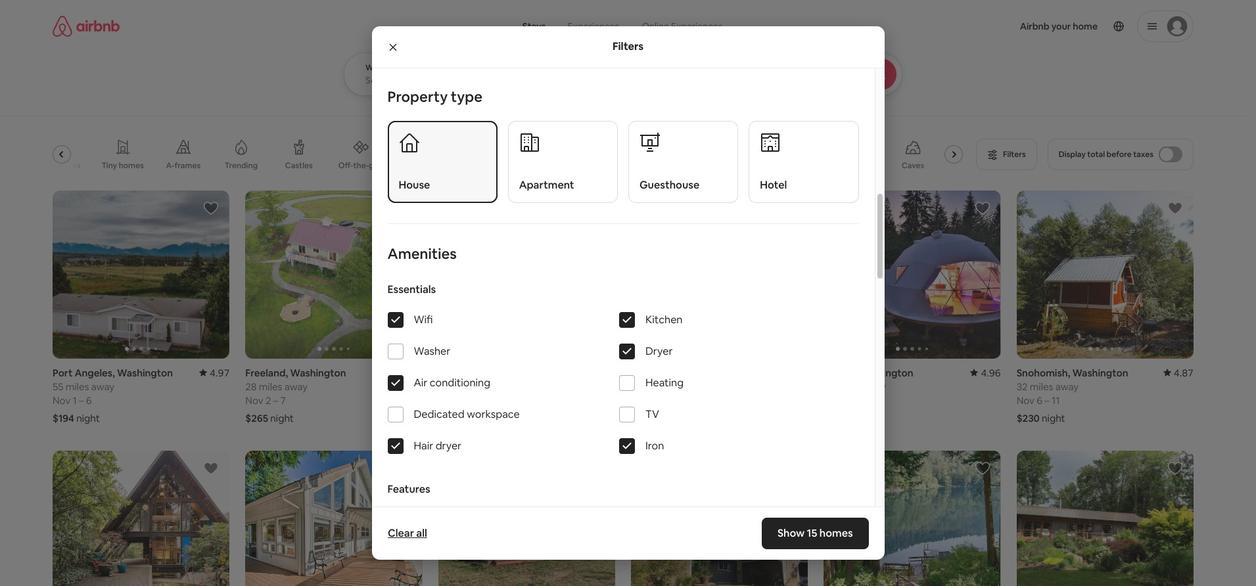 Task type: locate. For each thing, give the bounding box(es) containing it.
washington inside the sultan, washington 34 miles away dec 25 – 30
[[858, 367, 914, 379]]

$285 night
[[438, 412, 487, 425]]

miles up the 2
[[259, 381, 282, 393]]

1 experiences from the left
[[568, 20, 619, 32]]

6 inside hoodsport, washington 43 miles away nov 1 – 6 $305 night
[[665, 395, 671, 407]]

freeland, washington 28 miles away nov 2 – 7 $265 night
[[246, 367, 346, 425]]

add to wishlist: freeland, washington image
[[396, 201, 412, 216]]

washington up workspace
[[497, 367, 553, 379]]

online experiences
[[642, 20, 723, 32]]

6
[[86, 395, 92, 407], [665, 395, 671, 407], [1037, 395, 1043, 407]]

nov inside hoodsport, washington 43 miles away nov 1 – 6 $305 night
[[631, 395, 649, 407]]

washington for 6
[[1073, 367, 1129, 379]]

4 miles from the left
[[838, 381, 861, 393]]

5.0 left hoodsport,
[[602, 367, 616, 379]]

group
[[27, 129, 969, 180], [53, 191, 230, 359], [246, 191, 423, 359], [438, 191, 616, 359], [631, 191, 809, 359], [824, 191, 1001, 359], [1017, 191, 1194, 359], [53, 451, 230, 587], [246, 451, 423, 587], [438, 451, 616, 587], [631, 451, 809, 587], [824, 451, 1001, 587], [1017, 451, 1194, 587]]

6 down angeles,
[[86, 395, 92, 407]]

away for 1
[[670, 381, 694, 393]]

add to wishlist: sultan, washington image
[[975, 201, 991, 216]]

miles down hoodsport,
[[645, 381, 668, 393]]

a-
[[166, 160, 175, 171]]

property type
[[388, 87, 483, 106]]

28
[[246, 381, 257, 393]]

1 away from the left
[[91, 381, 115, 393]]

5.0 down washer
[[409, 367, 423, 379]]

3 6 from the left
[[1037, 395, 1043, 407]]

experiences
[[568, 20, 619, 32], [672, 20, 723, 32]]

nov down 32
[[1017, 395, 1035, 407]]

$194
[[53, 412, 74, 425]]

5 away from the left
[[476, 381, 499, 393]]

profile element
[[755, 0, 1194, 53]]

washington inside woodinville, washington 13 miles away
[[497, 367, 553, 379]]

miles up 25
[[838, 381, 861, 393]]

house button
[[388, 121, 498, 203]]

7
[[280, 395, 286, 407]]

night for $230
[[1042, 412, 1066, 425]]

night inside hoodsport, washington 43 miles away nov 1 – 6 $305 night
[[656, 412, 680, 425]]

miles down snohomish,
[[1030, 381, 1054, 393]]

castles
[[285, 160, 313, 171]]

3 – from the left
[[658, 395, 663, 407]]

– inside snohomish, washington 32 miles away nov 6 – 11 $230 night
[[1045, 395, 1050, 407]]

hotel button
[[749, 121, 859, 203]]

miles
[[66, 381, 89, 393], [259, 381, 282, 393], [645, 381, 668, 393], [838, 381, 861, 393], [450, 381, 474, 393], [1030, 381, 1054, 393]]

2 1 from the left
[[651, 395, 656, 407]]

homes right 15 at the right
[[820, 527, 853, 541]]

away up 7
[[285, 381, 308, 393]]

miles for 6
[[1030, 381, 1054, 393]]

6 washington from the left
[[1073, 367, 1129, 379]]

2 away from the left
[[285, 381, 308, 393]]

5 miles from the left
[[450, 381, 474, 393]]

– left 7
[[273, 395, 278, 407]]

2 6 from the left
[[665, 395, 671, 407]]

1 – from the left
[[79, 395, 84, 407]]

2 washington from the left
[[290, 367, 346, 379]]

None search field
[[344, 0, 939, 96]]

30
[[865, 395, 877, 407]]

none search field containing stays
[[344, 0, 939, 96]]

total
[[1088, 149, 1106, 160]]

0 horizontal spatial experiences
[[568, 20, 619, 32]]

1 1 from the left
[[73, 395, 77, 407]]

dryer
[[646, 345, 673, 359]]

2 miles from the left
[[259, 381, 282, 393]]

miles inside freeland, washington 28 miles away nov 2 – 7 $265 night
[[259, 381, 282, 393]]

display total before taxes button
[[1048, 139, 1194, 170]]

1 night from the left
[[76, 412, 100, 425]]

show 15 homes
[[778, 527, 853, 541]]

1 miles from the left
[[66, 381, 89, 393]]

1 nov from the left
[[53, 395, 71, 407]]

nov left the 2
[[246, 395, 263, 407]]

washington for 1
[[687, 367, 743, 379]]

25
[[845, 395, 856, 407]]

nov inside freeland, washington 28 miles away nov 2 – 7 $265 night
[[246, 395, 263, 407]]

– up the tv
[[658, 395, 663, 407]]

1 inside hoodsport, washington 43 miles away nov 1 – 6 $305 night
[[651, 395, 656, 407]]

3 away from the left
[[670, 381, 694, 393]]

miles for 1
[[645, 381, 668, 393]]

washer
[[414, 345, 451, 359]]

1 up the tv
[[651, 395, 656, 407]]

4.96 out of 5 average rating image
[[971, 367, 1001, 379]]

washington right heating
[[687, 367, 743, 379]]

away down hoodsport,
[[670, 381, 694, 393]]

2 nov from the left
[[246, 395, 263, 407]]

4 nov from the left
[[1017, 395, 1035, 407]]

frames
[[175, 160, 201, 171]]

– for 28
[[273, 395, 278, 407]]

0 horizontal spatial 5.0
[[409, 367, 423, 379]]

miles for 25
[[838, 381, 861, 393]]

away down angeles,
[[91, 381, 115, 393]]

1 vertical spatial homes
[[820, 527, 853, 541]]

6 left 11
[[1037, 395, 1043, 407]]

0 horizontal spatial 1
[[73, 395, 77, 407]]

5 – from the left
[[1045, 395, 1050, 407]]

homes right the tiny
[[119, 160, 144, 171]]

miles down woodinville,
[[450, 381, 474, 393]]

1 horizontal spatial experiences
[[672, 20, 723, 32]]

away inside woodinville, washington 13 miles away
[[476, 381, 499, 393]]

miles inside hoodsport, washington 43 miles away nov 1 – 6 $305 night
[[645, 381, 668, 393]]

kitchen
[[646, 313, 683, 327]]

1
[[73, 395, 77, 407], [651, 395, 656, 407]]

washington inside hoodsport, washington 43 miles away nov 1 – 6 $305 night
[[687, 367, 743, 379]]

experiences up filters
[[568, 20, 619, 32]]

3 washington from the left
[[687, 367, 743, 379]]

5.0 out of 5 average rating image
[[398, 367, 423, 379]]

add to wishlist: port angeles, washington image
[[203, 201, 219, 216]]

national
[[27, 160, 58, 171]]

night right $305
[[656, 412, 680, 425]]

miles inside the sultan, washington 34 miles away dec 25 – 30
[[838, 381, 861, 393]]

add to wishlist: quilcene, washington image
[[1168, 461, 1184, 477]]

experiences right online
[[672, 20, 723, 32]]

away inside snohomish, washington 32 miles away nov 6 – 11 $230 night
[[1056, 381, 1079, 393]]

essentials
[[388, 283, 436, 297]]

1 horizontal spatial 1
[[651, 395, 656, 407]]

washington right angeles,
[[117, 367, 173, 379]]

43
[[631, 381, 643, 393]]

0 vertical spatial homes
[[119, 160, 144, 171]]

night inside freeland, washington 28 miles away nov 2 – 7 $265 night
[[270, 412, 294, 425]]

4 washington from the left
[[858, 367, 914, 379]]

– down angeles,
[[79, 395, 84, 407]]

nov down the 55 at left bottom
[[53, 395, 71, 407]]

4.87
[[1174, 367, 1194, 379]]

away inside the sultan, washington 34 miles away dec 25 – 30
[[863, 381, 887, 393]]

nov down '43' in the bottom of the page
[[631, 395, 649, 407]]

nov for 28
[[246, 395, 263, 407]]

5 night from the left
[[1042, 412, 1066, 425]]

the-
[[353, 160, 369, 171]]

away inside hoodsport, washington 43 miles away nov 1 – 6 $305 night
[[670, 381, 694, 393]]

– inside freeland, washington 28 miles away nov 2 – 7 $265 night
[[273, 395, 278, 407]]

new
[[732, 160, 748, 171]]

night down 11
[[1042, 412, 1066, 425]]

homes
[[119, 160, 144, 171], [820, 527, 853, 541]]

all
[[416, 527, 427, 541]]

3 nov from the left
[[631, 395, 649, 407]]

nov
[[53, 395, 71, 407], [246, 395, 263, 407], [631, 395, 649, 407], [1017, 395, 1035, 407]]

1 horizontal spatial 5.0
[[602, 367, 616, 379]]

1 5.0 from the left
[[409, 367, 423, 379]]

before
[[1107, 149, 1132, 160]]

4 away from the left
[[863, 381, 887, 393]]

nov inside port angeles, washington 55 miles away nov 1 – 6 $194 night
[[53, 395, 71, 407]]

nov for 43
[[631, 395, 649, 407]]

1 up the "$194"
[[73, 395, 77, 407]]

night right the "$194"
[[76, 412, 100, 425]]

add to wishlist: enumclaw, washington image
[[975, 461, 991, 477]]

night
[[76, 412, 100, 425], [270, 412, 294, 425], [656, 412, 680, 425], [463, 412, 487, 425], [1042, 412, 1066, 425]]

filters dialog
[[372, 26, 885, 587]]

1 horizontal spatial homes
[[820, 527, 853, 541]]

away inside port angeles, washington 55 miles away nov 1 – 6 $194 night
[[91, 381, 115, 393]]

miles inside port angeles, washington 55 miles away nov 1 – 6 $194 night
[[66, 381, 89, 393]]

workspace
[[467, 408, 520, 422]]

1 6 from the left
[[86, 395, 92, 407]]

5.0
[[409, 367, 423, 379], [602, 367, 616, 379]]

nov inside snohomish, washington 32 miles away nov 6 – 11 $230 night
[[1017, 395, 1035, 407]]

air conditioning
[[414, 376, 491, 390]]

apartment
[[519, 178, 575, 192]]

2 experiences from the left
[[672, 20, 723, 32]]

miles for 2
[[259, 381, 282, 393]]

night right $285
[[463, 412, 487, 425]]

dedicated
[[414, 408, 465, 422]]

– inside the sultan, washington 34 miles away dec 25 – 30
[[858, 395, 863, 407]]

away up 30
[[863, 381, 887, 393]]

–
[[79, 395, 84, 407], [273, 395, 278, 407], [658, 395, 663, 407], [858, 395, 863, 407], [1045, 395, 1050, 407]]

13
[[438, 381, 448, 393]]

snohomish,
[[1017, 367, 1071, 379]]

away inside freeland, washington 28 miles away nov 2 – 7 $265 night
[[285, 381, 308, 393]]

4 – from the left
[[858, 395, 863, 407]]

countryside
[[481, 160, 527, 171]]

away for 6
[[1056, 381, 1079, 393]]

– right 25
[[858, 395, 863, 407]]

4.97 out of 5 average rating image
[[199, 367, 230, 379]]

clear all button
[[381, 521, 434, 547]]

night down 7
[[270, 412, 294, 425]]

night inside port angeles, washington 55 miles away nov 1 – 6 $194 night
[[76, 412, 100, 425]]

6 away from the left
[[1056, 381, 1079, 393]]

hoodsport,
[[631, 367, 685, 379]]

washington inside snohomish, washington 32 miles away nov 6 – 11 $230 night
[[1073, 367, 1129, 379]]

dec
[[824, 395, 843, 407]]

1 inside port angeles, washington 55 miles away nov 1 – 6 $194 night
[[73, 395, 77, 407]]

0 horizontal spatial homes
[[119, 160, 144, 171]]

washington up 30
[[858, 367, 914, 379]]

0 horizontal spatial 6
[[86, 395, 92, 407]]

washington right the freeland,
[[290, 367, 346, 379]]

– inside hoodsport, washington 43 miles away nov 1 – 6 $305 night
[[658, 395, 663, 407]]

away
[[91, 381, 115, 393], [285, 381, 308, 393], [670, 381, 694, 393], [863, 381, 887, 393], [476, 381, 499, 393], [1056, 381, 1079, 393]]

away down woodinville,
[[476, 381, 499, 393]]

display total before taxes
[[1059, 149, 1154, 160]]

away for 25
[[863, 381, 887, 393]]

5 washington from the left
[[497, 367, 553, 379]]

– left 11
[[1045, 395, 1050, 407]]

miles inside snohomish, washington 32 miles away nov 6 – 11 $230 night
[[1030, 381, 1054, 393]]

washington right snohomish,
[[1073, 367, 1129, 379]]

1 washington from the left
[[117, 367, 173, 379]]

miles right the 55 at left bottom
[[66, 381, 89, 393]]

trending
[[225, 160, 258, 171]]

1 horizontal spatial 6
[[665, 395, 671, 407]]

3 night from the left
[[656, 412, 680, 425]]

away up 11
[[1056, 381, 1079, 393]]

2 – from the left
[[273, 395, 278, 407]]

tiny homes
[[102, 160, 144, 171]]

6 miles from the left
[[1030, 381, 1054, 393]]

night inside snohomish, washington 32 miles away nov 6 – 11 $230 night
[[1042, 412, 1066, 425]]

3 miles from the left
[[645, 381, 668, 393]]

2 horizontal spatial 6
[[1037, 395, 1043, 407]]

online experiences link
[[631, 13, 735, 39]]

washington inside freeland, washington 28 miles away nov 2 – 7 $265 night
[[290, 367, 346, 379]]

grid
[[369, 160, 384, 171]]

6 down heating
[[665, 395, 671, 407]]

2 night from the left
[[270, 412, 294, 425]]

washington for 25
[[858, 367, 914, 379]]

add to wishlist: seattle, washington image
[[203, 461, 219, 477]]



Task type: vqa. For each thing, say whether or not it's contained in the screenshot.
night inside the Hoodsport, Washington 43 miles away Nov 1 – 6 $305 night
yes



Task type: describe. For each thing, give the bounding box(es) containing it.
snohomish, washington 32 miles away nov 6 – 11 $230 night
[[1017, 367, 1129, 425]]

dryer
[[436, 440, 462, 453]]

iron
[[646, 440, 664, 453]]

display
[[1059, 149, 1086, 160]]

4.96
[[982, 367, 1001, 379]]

conditioning
[[430, 376, 491, 390]]

hair dryer
[[414, 440, 462, 453]]

4.97
[[210, 367, 230, 379]]

port angeles, washington 55 miles away nov 1 – 6 $194 night
[[53, 367, 173, 425]]

features
[[388, 483, 431, 497]]

wifi
[[414, 313, 433, 327]]

dedicated workspace
[[414, 408, 520, 422]]

caves
[[902, 160, 925, 171]]

add to wishlist: snohomish, washington image
[[1168, 201, 1184, 216]]

experiences inside button
[[568, 20, 619, 32]]

stays button
[[512, 13, 557, 39]]

apartment button
[[508, 121, 618, 203]]

55
[[53, 381, 63, 393]]

group containing national parks
[[27, 129, 969, 180]]

6 inside port angeles, washington 55 miles away nov 1 – 6 $194 night
[[86, 395, 92, 407]]

2 5.0 from the left
[[602, 367, 616, 379]]

$265
[[246, 412, 268, 425]]

heating
[[646, 376, 684, 390]]

night for $305
[[656, 412, 680, 425]]

off-the-grid
[[339, 160, 384, 171]]

guesthouse button
[[629, 121, 739, 203]]

off-
[[339, 160, 354, 171]]

washington for 2
[[290, 367, 346, 379]]

guesthouse
[[640, 178, 700, 192]]

4 night from the left
[[463, 412, 487, 425]]

$285
[[438, 412, 461, 425]]

$305
[[631, 412, 654, 425]]

add to wishlist: woodinville, washington image
[[589, 201, 605, 216]]

6 inside snohomish, washington 32 miles away nov 6 – 11 $230 night
[[1037, 395, 1043, 407]]

lakefront
[[838, 160, 874, 171]]

– inside port angeles, washington 55 miles away nov 1 – 6 $194 night
[[79, 395, 84, 407]]

tiny
[[102, 160, 117, 171]]

nov for 32
[[1017, 395, 1035, 407]]

air
[[414, 376, 428, 390]]

4.87 out of 5 average rating image
[[1164, 367, 1194, 379]]

sultan, washington 34 miles away dec 25 – 30
[[824, 367, 914, 407]]

amenities
[[388, 245, 457, 263]]

night for $265
[[270, 412, 294, 425]]

experiences button
[[557, 13, 631, 39]]

hair
[[414, 440, 434, 453]]

away for 2
[[285, 381, 308, 393]]

homes inside show 15 homes "link"
[[820, 527, 853, 541]]

taxes
[[1134, 149, 1154, 160]]

freeland,
[[246, 367, 288, 379]]

clear
[[388, 527, 414, 541]]

$230
[[1017, 412, 1040, 425]]

parks
[[60, 160, 81, 171]]

stays
[[523, 20, 546, 32]]

32
[[1017, 381, 1028, 393]]

add to wishlist: hoodsport, washington image
[[782, 201, 798, 216]]

– for 34
[[858, 395, 863, 407]]

11
[[1052, 395, 1061, 407]]

tv
[[646, 408, 660, 422]]

type
[[451, 87, 483, 106]]

15
[[807, 527, 818, 541]]

a-frames
[[166, 160, 201, 171]]

34
[[824, 381, 836, 393]]

show 15 homes link
[[762, 518, 869, 550]]

online
[[642, 20, 670, 32]]

miles inside woodinville, washington 13 miles away
[[450, 381, 474, 393]]

port
[[53, 367, 73, 379]]

national parks
[[27, 160, 81, 171]]

woodinville,
[[438, 367, 495, 379]]

– for 43
[[658, 395, 663, 407]]

domes
[[611, 160, 637, 171]]

– for 32
[[1045, 395, 1050, 407]]

washington inside port angeles, washington 55 miles away nov 1 – 6 $194 night
[[117, 367, 173, 379]]

sultan,
[[824, 367, 856, 379]]

stays tab panel
[[344, 53, 939, 96]]

filters
[[613, 40, 644, 54]]

2
[[266, 395, 271, 407]]

Where field
[[366, 74, 538, 86]]

clear all
[[388, 527, 427, 541]]

property
[[388, 87, 448, 106]]

hoodsport, washington 43 miles away nov 1 – 6 $305 night
[[631, 367, 743, 425]]

show
[[778, 527, 805, 541]]

woodinville, washington 13 miles away
[[438, 367, 553, 393]]

house
[[399, 178, 430, 192]]

what can we help you find? tab list
[[512, 13, 631, 39]]

hotel
[[760, 178, 787, 192]]

angeles,
[[75, 367, 115, 379]]



